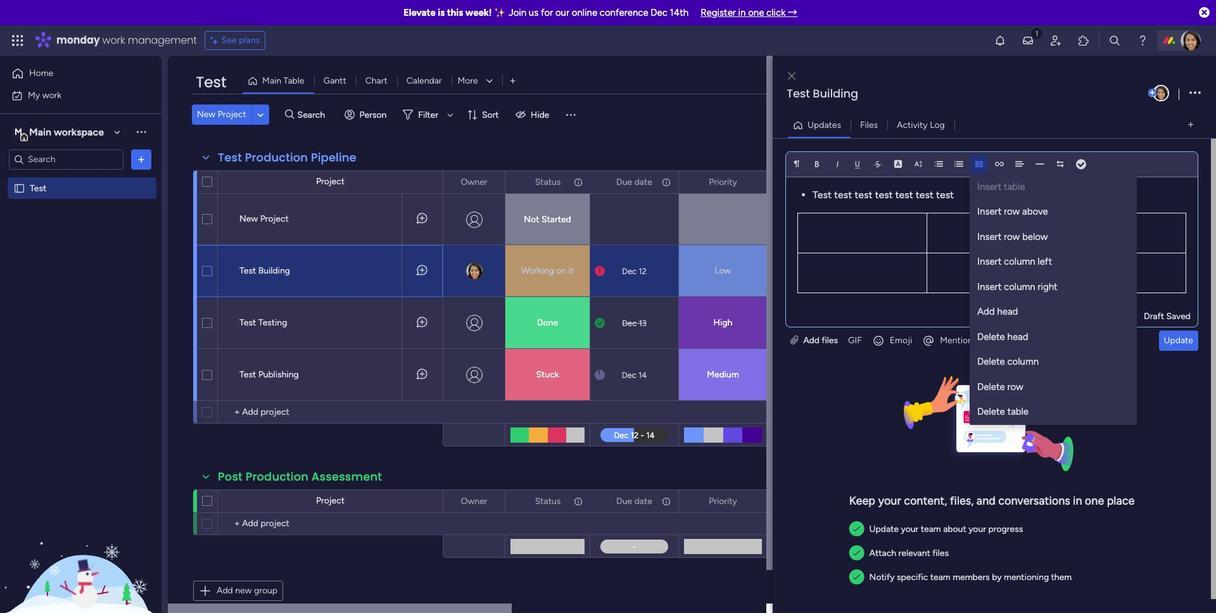 Task type: vqa. For each thing, say whether or not it's contained in the screenshot.
the topmost homepage
no



Task type: locate. For each thing, give the bounding box(es) containing it.
keep
[[849, 494, 875, 508]]

4 delete from the top
[[977, 406, 1005, 417]]

strikethrough image
[[873, 159, 882, 168]]

0 vertical spatial files
[[822, 335, 838, 346]]

1 owner from the top
[[461, 176, 487, 187]]

delete down add head
[[977, 331, 1005, 342]]

test building up test testing
[[239, 265, 290, 276]]

13
[[639, 318, 647, 328]]

v2 overdue deadline image
[[595, 265, 605, 277]]

0 vertical spatial work
[[102, 33, 125, 48]]

work for my
[[42, 90, 62, 100]]

working
[[521, 265, 554, 276]]

building up the testing
[[258, 265, 290, 276]]

1 vertical spatial new project
[[239, 213, 289, 224]]

table
[[1004, 181, 1025, 192], [1007, 406, 1029, 417]]

due date for second due date field from the bottom of the page
[[616, 176, 652, 187]]

update inside button
[[1164, 335, 1193, 346]]

building up updates
[[813, 86, 858, 101]]

1 vertical spatial status
[[535, 496, 561, 506]]

work inside button
[[42, 90, 62, 100]]

my work
[[28, 90, 62, 100]]

1 vertical spatial status field
[[532, 494, 564, 508]]

0 vertical spatial column
[[1004, 256, 1035, 267]]

files left gif
[[822, 335, 838, 346]]

mentioning
[[1004, 572, 1049, 583]]

2 status field from the top
[[532, 494, 564, 508]]

in left place
[[1073, 494, 1082, 508]]

insert inside insert row below link
[[977, 231, 1002, 242]]

column up insert column right
[[1004, 256, 1035, 267]]

2 vertical spatial row
[[1007, 381, 1023, 392]]

files
[[822, 335, 838, 346], [932, 548, 949, 559]]

2 date from the top
[[634, 496, 652, 506]]

1 vertical spatial add
[[803, 335, 820, 346]]

1 delete from the top
[[977, 331, 1005, 342]]

insert for insert row below
[[977, 231, 1002, 242]]

emoji button
[[867, 330, 917, 351]]

our
[[555, 7, 569, 18]]

1 vertical spatial in
[[1073, 494, 1082, 508]]

0 vertical spatial add view image
[[510, 76, 515, 86]]

row left below
[[1004, 231, 1020, 242]]

in right register
[[738, 7, 746, 18]]

0 horizontal spatial files
[[822, 335, 838, 346]]

insert column right link
[[970, 275, 1137, 300]]

0 vertical spatial row
[[1004, 206, 1020, 217]]

table down align icon in the right top of the page
[[1004, 181, 1025, 192]]

add right dapulse attachment image
[[803, 335, 820, 346]]

team right specific
[[930, 572, 950, 583]]

add
[[977, 306, 995, 317], [803, 335, 820, 346], [217, 585, 233, 596]]

insert for insert column right
[[977, 281, 1002, 292]]

notify specific team members by mentioning them
[[869, 572, 1072, 583]]

0 horizontal spatial building
[[258, 265, 290, 276]]

dapulse attachment image
[[790, 335, 798, 346]]

for
[[541, 7, 553, 18]]

table down delete row on the bottom of the page
[[1007, 406, 1029, 417]]

production for test
[[245, 149, 308, 165]]

add for add files
[[803, 335, 820, 346]]

production down v2 search image
[[245, 149, 308, 165]]

test down the 1. numbers 'icon'
[[936, 188, 954, 201]]

register in one click → link
[[701, 7, 797, 18]]

insert inside insert column right "link"
[[977, 281, 1002, 292]]

test down underline icon
[[855, 188, 872, 201]]

sort
[[482, 109, 499, 120]]

head up delete head
[[997, 306, 1018, 317]]

in
[[738, 7, 746, 18], [1073, 494, 1082, 508]]

work
[[102, 33, 125, 48], [42, 90, 62, 100]]

delete column
[[977, 356, 1039, 367]]

main
[[262, 75, 281, 86], [29, 126, 51, 138]]

insert for insert table
[[977, 181, 1002, 192]]

1 vertical spatial owner
[[461, 496, 487, 506]]

1 vertical spatial table
[[1007, 406, 1029, 417]]

1 horizontal spatial work
[[102, 33, 125, 48]]

Status field
[[532, 175, 564, 189], [532, 494, 564, 508]]

conference
[[600, 7, 648, 18]]

12
[[639, 266, 647, 276]]

register in one click →
[[701, 7, 797, 18]]

Owner field
[[458, 175, 491, 189], [458, 494, 491, 508]]

1 vertical spatial main
[[29, 126, 51, 138]]

delete row
[[977, 381, 1023, 392]]

your up attach relevant files
[[901, 524, 919, 534]]

head up delete column
[[1007, 331, 1028, 342]]

1 vertical spatial head
[[1007, 331, 1028, 342]]

0 vertical spatial team
[[921, 524, 941, 534]]

date for second due date field from the bottom of the page
[[634, 176, 652, 187]]

test right public board image at the top
[[30, 183, 46, 193]]

1 vertical spatial due date field
[[613, 494, 655, 508]]

checklist image
[[1076, 160, 1086, 169]]

insert down insert row below
[[977, 256, 1002, 267]]

not started
[[524, 214, 571, 225]]

1 horizontal spatial add
[[803, 335, 820, 346]]

2 delete from the top
[[977, 356, 1005, 367]]

3 delete from the top
[[977, 381, 1005, 392]]

add view image
[[510, 76, 515, 86], [1188, 120, 1193, 130]]

delete down delete row on the bottom of the page
[[977, 406, 1005, 417]]

2 owner from the top
[[461, 496, 487, 506]]

lottie animation element
[[0, 485, 162, 613]]

+ Add project text field
[[224, 405, 327, 420], [224, 516, 327, 531]]

1 horizontal spatial main
[[262, 75, 281, 86]]

dec left 14
[[622, 370, 636, 380]]

0 horizontal spatial one
[[748, 7, 764, 18]]

1 horizontal spatial new
[[239, 213, 258, 224]]

test building up updates
[[787, 86, 858, 101]]

insert inside insert column left link
[[977, 256, 1002, 267]]

0 vertical spatial due
[[616, 176, 632, 187]]

main for main table
[[262, 75, 281, 86]]

+ add project text field down post production assessment field
[[224, 516, 327, 531]]

right
[[1038, 281, 1058, 292]]

test list box
[[0, 175, 162, 370]]

2 horizontal spatial add
[[977, 306, 995, 317]]

format image
[[792, 159, 801, 168]]

0 vertical spatial add
[[977, 306, 995, 317]]

owner for first the owner field from the top
[[461, 176, 487, 187]]

1 priority field from the top
[[706, 175, 740, 189]]

delete up delete row on the bottom of the page
[[977, 356, 1005, 367]]

dec left 12
[[622, 266, 637, 276]]

0 vertical spatial head
[[997, 306, 1018, 317]]

1 status from the top
[[535, 176, 561, 187]]

delete for delete column
[[977, 356, 1005, 367]]

1 date from the top
[[634, 176, 652, 187]]

0 vertical spatial update
[[1164, 335, 1193, 346]]

us
[[529, 7, 539, 18]]

insert down insert row above
[[977, 231, 1002, 242]]

1 horizontal spatial building
[[813, 86, 858, 101]]

elevate is this week! ✨ join us for our online conference dec 14th
[[403, 7, 689, 18]]

date for first due date field from the bottom of the page
[[634, 496, 652, 506]]

1 vertical spatial work
[[42, 90, 62, 100]]

2 priority from the top
[[709, 496, 737, 506]]

table for delete table
[[1007, 406, 1029, 417]]

0 vertical spatial owner field
[[458, 175, 491, 189]]

column information image
[[661, 177, 671, 187], [573, 496, 583, 506], [661, 496, 671, 506]]

1 vertical spatial owner field
[[458, 494, 491, 508]]

one left click
[[748, 7, 764, 18]]

main right 'workspace' image
[[29, 126, 51, 138]]

lottie animation image
[[0, 485, 162, 613]]

insert down insert table
[[977, 206, 1002, 217]]

3 insert from the top
[[977, 231, 1002, 242]]

insert up add head
[[977, 281, 1002, 292]]

1 vertical spatial column
[[1004, 281, 1035, 292]]

underline image
[[853, 159, 862, 168]]

date
[[634, 176, 652, 187], [634, 496, 652, 506]]

main left table
[[262, 75, 281, 86]]

dec left 13
[[622, 318, 637, 328]]

due
[[616, 176, 632, 187], [616, 496, 632, 506]]

see plans button
[[204, 31, 265, 50]]

5 insert from the top
[[977, 281, 1002, 292]]

test down size image
[[916, 188, 934, 201]]

main inside workspace selection 'element'
[[29, 126, 51, 138]]

1 vertical spatial team
[[930, 572, 950, 583]]

one
[[748, 7, 764, 18], [1085, 494, 1104, 508]]

delete up delete table
[[977, 381, 1005, 392]]

low
[[715, 265, 731, 276]]

2 test from the left
[[855, 188, 872, 201]]

﻿test
[[813, 188, 832, 201]]

2 due date from the top
[[616, 496, 652, 506]]

1 vertical spatial date
[[634, 496, 652, 506]]

new project button
[[192, 105, 251, 125]]

1 vertical spatial production
[[246, 469, 309, 485]]

update up attach
[[869, 524, 899, 534]]

1 vertical spatial priority field
[[706, 494, 740, 508]]

0 vertical spatial due date
[[616, 176, 652, 187]]

test
[[196, 72, 226, 92], [787, 86, 810, 101], [218, 149, 242, 165], [30, 183, 46, 193], [239, 265, 256, 276], [239, 317, 256, 328], [239, 369, 256, 380]]

0 horizontal spatial in
[[738, 7, 746, 18]]

assessment
[[312, 469, 382, 485]]

+ add project text field down publishing
[[224, 405, 327, 420]]

0 vertical spatial owner
[[461, 176, 487, 187]]

more button
[[451, 71, 502, 91]]

building
[[813, 86, 858, 101], [258, 265, 290, 276]]

0 horizontal spatial new
[[197, 109, 216, 120]]

test down 'strikethrough' image
[[875, 188, 893, 201]]

test right ﻿test
[[834, 188, 852, 201]]

Test field
[[193, 72, 229, 93]]

work right the monday
[[102, 33, 125, 48]]

column for right
[[1004, 281, 1035, 292]]

workspace image
[[12, 125, 25, 139]]

Due date field
[[613, 175, 655, 189], [613, 494, 655, 508]]

about
[[943, 524, 966, 534]]

v2 search image
[[285, 108, 294, 122]]

mention
[[940, 335, 973, 346]]

2 + add project text field from the top
[[224, 516, 327, 531]]

row left above
[[1004, 206, 1020, 217]]

update down saved
[[1164, 335, 1193, 346]]

1 horizontal spatial one
[[1085, 494, 1104, 508]]

saved
[[1166, 311, 1191, 321]]

new project
[[197, 109, 246, 120], [239, 213, 289, 224]]

your
[[878, 494, 901, 508], [901, 524, 919, 534], [969, 524, 986, 534]]

bold image
[[813, 159, 821, 168]]

add left new
[[217, 585, 233, 596]]

one left place
[[1085, 494, 1104, 508]]

1 status field from the top
[[532, 175, 564, 189]]

6 test from the left
[[936, 188, 954, 201]]

on
[[556, 265, 566, 276]]

1 vertical spatial + add project text field
[[224, 516, 327, 531]]

dec for dec 14
[[622, 370, 636, 380]]

0 vertical spatial + add project text field
[[224, 405, 327, 420]]

status
[[535, 176, 561, 187], [535, 496, 561, 506]]

1 vertical spatial files
[[932, 548, 949, 559]]

1 vertical spatial one
[[1085, 494, 1104, 508]]

progress
[[988, 524, 1023, 534]]

add for add new group
[[217, 585, 233, 596]]

1 horizontal spatial in
[[1073, 494, 1082, 508]]

0 vertical spatial status field
[[532, 175, 564, 189]]

head for add head
[[997, 306, 1018, 317]]

2 vertical spatial add
[[217, 585, 233, 596]]

1 vertical spatial update
[[869, 524, 899, 534]]

search everything image
[[1108, 34, 1121, 47]]

0 horizontal spatial work
[[42, 90, 62, 100]]

table image
[[975, 159, 984, 168]]

delete table link
[[970, 400, 1137, 425]]

add head
[[977, 306, 1018, 317]]

help image
[[1136, 34, 1149, 47]]

2 insert from the top
[[977, 206, 1002, 217]]

test inside list box
[[30, 183, 46, 193]]

files
[[860, 119, 878, 130]]

add inside button
[[217, 585, 233, 596]]

add up delete head
[[977, 306, 995, 317]]

4 insert from the top
[[977, 256, 1002, 267]]

public board image
[[13, 182, 25, 194]]

0 vertical spatial main
[[262, 75, 281, 86]]

1 insert from the top
[[977, 181, 1002, 192]]

0 vertical spatial table
[[1004, 181, 1025, 192]]

column down the insert column left
[[1004, 281, 1035, 292]]

1 vertical spatial priority
[[709, 496, 737, 506]]

0 vertical spatial new
[[197, 109, 216, 120]]

team left 'about'
[[921, 524, 941, 534]]

1 due from the top
[[616, 176, 632, 187]]

14
[[638, 370, 647, 380]]

chart
[[365, 75, 387, 86]]

building inside field
[[813, 86, 858, 101]]

production right post
[[246, 469, 309, 485]]

1 horizontal spatial update
[[1164, 335, 1193, 346]]

insert down link image
[[977, 181, 1002, 192]]

priority
[[709, 176, 737, 187], [709, 496, 737, 506]]

project left the angle down image
[[218, 109, 246, 120]]

dec 12
[[622, 266, 647, 276]]

apps image
[[1077, 34, 1090, 47]]

size image
[[914, 159, 923, 168]]

14th
[[670, 7, 689, 18]]

1 vertical spatial due date
[[616, 496, 652, 506]]

status for post production assessment
[[535, 496, 561, 506]]

options image
[[1189, 85, 1201, 102], [573, 171, 581, 193], [661, 171, 669, 193], [487, 491, 496, 512], [661, 491, 669, 512]]

0 vertical spatial test building
[[787, 86, 858, 101]]

main workspace
[[29, 126, 104, 138]]

1 due date from the top
[[616, 176, 652, 187]]

1 vertical spatial test building
[[239, 265, 290, 276]]

Priority field
[[706, 175, 740, 189], [706, 494, 740, 508]]

files down update your team about your progress
[[932, 548, 949, 559]]

add for add head
[[977, 306, 995, 317]]

0 vertical spatial due date field
[[613, 175, 655, 189]]

your right keep
[[878, 494, 901, 508]]

row down delete column
[[1007, 381, 1023, 392]]

0 vertical spatial building
[[813, 86, 858, 101]]

1 horizontal spatial test building
[[787, 86, 858, 101]]

activity
[[897, 119, 928, 130]]

and
[[977, 494, 996, 508]]

1 vertical spatial new
[[239, 213, 258, 224]]

0 vertical spatial status
[[535, 176, 561, 187]]

2 status from the top
[[535, 496, 561, 506]]

0 vertical spatial new project
[[197, 109, 246, 120]]

work right the my at the top left of page
[[42, 90, 62, 100]]

1 vertical spatial add view image
[[1188, 120, 1193, 130]]

1 horizontal spatial files
[[932, 548, 949, 559]]

production
[[245, 149, 308, 165], [246, 469, 309, 485]]

gif button
[[843, 330, 867, 351]]

1 priority from the top
[[709, 176, 737, 187]]

post production assessment
[[218, 469, 382, 485]]

project down assessment
[[316, 495, 345, 506]]

0 vertical spatial in
[[738, 7, 746, 18]]

main inside the main table button
[[262, 75, 281, 86]]

insert inside insert table link
[[977, 181, 1002, 192]]

→
[[788, 7, 797, 18]]

2 priority field from the top
[[706, 494, 740, 508]]

link image
[[995, 159, 1004, 168]]

table for insert table
[[1004, 181, 1025, 192]]

0 vertical spatial date
[[634, 176, 652, 187]]

owner
[[461, 176, 487, 187], [461, 496, 487, 506]]

line image
[[1036, 159, 1044, 168]]

1 owner field from the top
[[458, 175, 491, 189]]

0 horizontal spatial update
[[869, 524, 899, 534]]

dec
[[651, 7, 668, 18], [622, 266, 637, 276], [622, 318, 637, 328], [622, 370, 636, 380]]

3 test from the left
[[875, 188, 893, 201]]

0 vertical spatial production
[[245, 149, 308, 165]]

test down text color image
[[895, 188, 913, 201]]

1 vertical spatial row
[[1004, 231, 1020, 242]]

option
[[0, 177, 162, 179]]

insert row above link
[[970, 200, 1137, 225]]

1 vertical spatial due
[[616, 496, 632, 506]]

column inside "link"
[[1004, 281, 1035, 292]]

0 horizontal spatial main
[[29, 126, 51, 138]]

column down delete head
[[1007, 356, 1039, 367]]

0 vertical spatial priority field
[[706, 175, 740, 189]]

0 horizontal spatial add
[[217, 585, 233, 596]]

test up new project button
[[196, 72, 226, 92]]

0 vertical spatial priority
[[709, 176, 737, 187]]

main for main workspace
[[29, 126, 51, 138]]

james peterson image
[[1153, 85, 1169, 101]]

column
[[1004, 256, 1035, 267], [1004, 281, 1035, 292], [1007, 356, 1039, 367]]

options image
[[135, 153, 148, 166], [487, 171, 496, 193], [573, 491, 581, 512], [749, 491, 758, 512]]



Task type: describe. For each thing, give the bounding box(es) containing it.
1 + add project text field from the top
[[224, 405, 327, 420]]

Search in workspace field
[[27, 152, 106, 167]]

log
[[930, 119, 945, 130]]

Post Production Assessment field
[[215, 469, 385, 485]]

delete for delete row
[[977, 381, 1005, 392]]

select product image
[[11, 34, 24, 47]]

below
[[1022, 231, 1048, 242]]

column information image
[[573, 177, 583, 187]]

update for update
[[1164, 335, 1193, 346]]

notify
[[869, 572, 895, 583]]

your for content,
[[878, 494, 901, 508]]

0 horizontal spatial add view image
[[510, 76, 515, 86]]

workspace selection element
[[12, 124, 106, 141]]

&bull; bullets image
[[954, 159, 963, 168]]

Search field
[[294, 106, 332, 124]]

gantt
[[323, 75, 346, 86]]

dapulse addbtn image
[[1148, 89, 1157, 97]]

2 vertical spatial column
[[1007, 356, 1039, 367]]

new inside button
[[197, 109, 216, 120]]

Test Building field
[[783, 86, 1146, 102]]

join
[[509, 7, 526, 18]]

1 vertical spatial building
[[258, 265, 290, 276]]

mention button
[[917, 330, 978, 351]]

hide
[[531, 109, 549, 120]]

invite members image
[[1049, 34, 1062, 47]]

filter
[[418, 109, 438, 120]]

gif
[[848, 335, 862, 346]]

✨
[[494, 7, 506, 18]]

monday
[[56, 33, 100, 48]]

notifications image
[[994, 34, 1006, 47]]

see
[[221, 35, 237, 46]]

insert table link
[[970, 175, 1137, 200]]

insert column left
[[977, 256, 1052, 267]]

5 test from the left
[[916, 188, 934, 201]]

publishing
[[258, 369, 299, 380]]

Test Production Pipeline field
[[215, 149, 360, 166]]

insert for insert row above
[[977, 206, 1002, 217]]

done
[[537, 317, 558, 328]]

head for delete head
[[1007, 331, 1028, 342]]

your right 'about'
[[969, 524, 986, 534]]

new project inside button
[[197, 109, 246, 120]]

1 due date field from the top
[[613, 175, 655, 189]]

dec for dec 13
[[622, 318, 637, 328]]

content,
[[904, 494, 947, 508]]

team for members
[[930, 572, 950, 583]]

activity log button
[[887, 115, 954, 135]]

click
[[766, 7, 786, 18]]

0 vertical spatial one
[[748, 7, 764, 18]]

draft saved
[[1144, 311, 1191, 321]]

group
[[254, 585, 277, 596]]

test down close icon
[[787, 86, 810, 101]]

update for update your team about your progress
[[869, 524, 899, 534]]

team for about
[[921, 524, 941, 534]]

keep your content, files, and conversations in one place
[[849, 494, 1135, 508]]

dec 14
[[622, 370, 647, 380]]

rtl ltr image
[[1056, 159, 1065, 168]]

test up test testing
[[239, 265, 256, 276]]

test down new project button
[[218, 149, 242, 165]]

update your team about your progress
[[869, 524, 1023, 534]]

insert for insert column left
[[977, 256, 1002, 267]]

week!
[[465, 7, 492, 18]]

project inside button
[[218, 109, 246, 120]]

insert row below link
[[970, 225, 1137, 250]]

due date for first due date field from the bottom of the page
[[616, 496, 652, 506]]

register
[[701, 7, 736, 18]]

draft
[[1144, 311, 1164, 321]]

1 horizontal spatial add view image
[[1188, 120, 1193, 130]]

person button
[[339, 105, 394, 125]]

insert column right
[[977, 281, 1058, 292]]

add new group button
[[193, 581, 283, 601]]

arrow down image
[[443, 107, 458, 122]]

started
[[541, 214, 571, 225]]

workspace options image
[[135, 126, 148, 138]]

place
[[1107, 494, 1135, 508]]

home
[[29, 68, 53, 79]]

project down test production pipeline field
[[260, 213, 289, 224]]

status field for assessment
[[532, 494, 564, 508]]

members
[[953, 572, 990, 583]]

update button
[[1159, 330, 1198, 351]]

james peterson image
[[1181, 30, 1201, 51]]

my
[[28, 90, 40, 100]]

activity log
[[897, 119, 945, 130]]

my work button
[[8, 85, 136, 105]]

delete table
[[977, 406, 1029, 417]]

menu image
[[565, 108, 577, 121]]

main table button
[[243, 71, 314, 91]]

test production pipeline
[[218, 149, 356, 165]]

status for test production pipeline
[[535, 176, 561, 187]]

is
[[438, 7, 445, 18]]

﻿test test test test test test test
[[813, 188, 954, 201]]

dec 13
[[622, 318, 647, 328]]

medium
[[707, 369, 739, 380]]

status field for pipeline
[[532, 175, 564, 189]]

test left publishing
[[239, 369, 256, 380]]

production for post
[[246, 469, 309, 485]]

not
[[524, 214, 539, 225]]

row for above
[[1004, 206, 1020, 217]]

management
[[128, 33, 197, 48]]

delete for delete table
[[977, 406, 1005, 417]]

row for below
[[1004, 231, 1020, 242]]

test building inside test building field
[[787, 86, 858, 101]]

dec for dec 12
[[622, 266, 637, 276]]

column for left
[[1004, 256, 1035, 267]]

delete column link
[[970, 350, 1137, 375]]

0 horizontal spatial test building
[[239, 265, 290, 276]]

angle down image
[[257, 110, 264, 119]]

updates button
[[788, 115, 851, 135]]

it
[[568, 265, 574, 276]]

align image
[[1015, 159, 1024, 168]]

insert column left link
[[970, 250, 1137, 275]]

insert row above
[[977, 206, 1048, 217]]

high
[[714, 317, 732, 328]]

delete row link
[[970, 375, 1137, 400]]

conversations
[[998, 494, 1070, 508]]

2 due date field from the top
[[613, 494, 655, 508]]

testing
[[258, 317, 287, 328]]

close image
[[788, 71, 796, 81]]

1 test from the left
[[834, 188, 852, 201]]

2 due from the top
[[616, 496, 632, 506]]

1. numbers image
[[934, 159, 943, 168]]

owner for second the owner field from the top
[[461, 496, 487, 506]]

your for team
[[901, 524, 919, 534]]

1 image
[[1031, 26, 1043, 40]]

plans
[[239, 35, 260, 46]]

add new group
[[217, 585, 277, 596]]

chart button
[[356, 71, 397, 91]]

person
[[359, 109, 387, 120]]

new
[[235, 585, 252, 596]]

above
[[1022, 206, 1048, 217]]

main table
[[262, 75, 304, 86]]

project down pipeline
[[316, 176, 345, 187]]

calendar
[[406, 75, 442, 86]]

2 owner field from the top
[[458, 494, 491, 508]]

4 test from the left
[[895, 188, 913, 201]]

v2 done deadline image
[[595, 317, 605, 329]]

sort button
[[462, 105, 506, 125]]

table
[[283, 75, 304, 86]]

inbox image
[[1022, 34, 1034, 47]]

dec left 14th
[[651, 7, 668, 18]]

filter button
[[398, 105, 458, 125]]

calendar button
[[397, 71, 451, 91]]

delete head
[[977, 331, 1028, 342]]

stuck
[[536, 369, 559, 380]]

add files
[[801, 335, 838, 346]]

test publishing
[[239, 369, 299, 380]]

working on it
[[521, 265, 574, 276]]

gantt button
[[314, 71, 356, 91]]

delete head link
[[970, 325, 1137, 350]]

italic image
[[833, 159, 842, 168]]

delete for delete head
[[977, 331, 1005, 342]]

work for monday
[[102, 33, 125, 48]]

text color image
[[894, 159, 903, 168]]

relevant
[[898, 548, 930, 559]]

test left the testing
[[239, 317, 256, 328]]

insert table
[[977, 181, 1025, 192]]

more
[[458, 75, 478, 86]]

monday work management
[[56, 33, 197, 48]]



